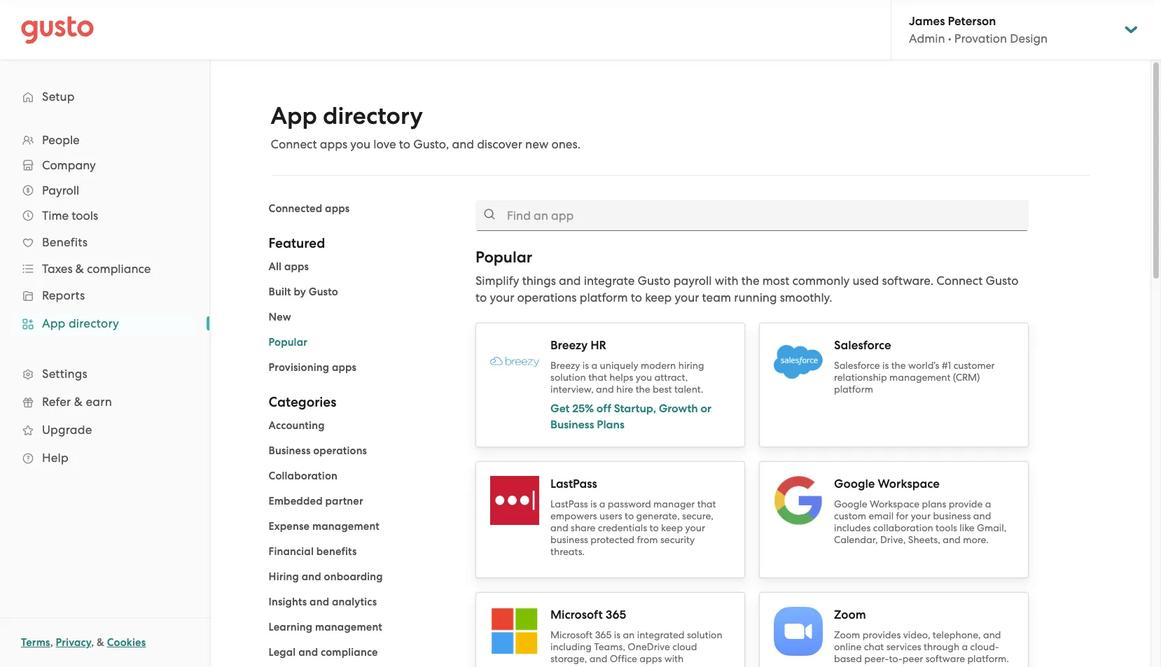 Task type: vqa. For each thing, say whether or not it's contained in the screenshot.


Task type: describe. For each thing, give the bounding box(es) containing it.
interview,
[[551, 384, 594, 395]]

directory for app directory connect apps you love to gusto, and discover new ones.
[[323, 102, 423, 130]]

manager
[[653, 499, 695, 510]]

including
[[551, 642, 592, 653]]

email
[[869, 511, 894, 522]]

running
[[734, 291, 777, 305]]

terms
[[21, 637, 50, 649]]

solution inside microsoft 365 microsoft 365 is an integrated solution including teams, onedrive cloud storage, and office apps with advanced security options.
[[687, 630, 723, 641]]

salesforce salesforce is the world's #1 customer relationship management (crm) platform
[[834, 338, 995, 395]]

learning management link
[[269, 621, 382, 634]]

business inside 'breezy hr breezy is a uniquely modern hiring solution that helps you attract, interview, and hire the best talent. get 25% off startup, growth or business plans'
[[551, 418, 594, 431]]

keep inside lastpass lastpass is a password manager that empowers users to generate, secure, and share credentials to keep your business protected from security threats.
[[661, 522, 683, 534]]

lastpass lastpass is a password manager that empowers users to generate, secure, and share credentials to keep your business protected from security threats.
[[551, 477, 716, 557]]

to down integrate
[[631, 291, 642, 305]]

telephone,
[[933, 630, 981, 641]]

1 salesforce from the top
[[834, 338, 891, 353]]

terms link
[[21, 637, 50, 649]]

App Search field
[[476, 200, 1029, 231]]

modern
[[641, 360, 676, 371]]

0 vertical spatial workspace
[[878, 477, 940, 492]]

1 horizontal spatial gusto
[[638, 274, 671, 288]]

app for app directory
[[42, 317, 65, 331]]

to inside app directory connect apps you love to gusto, and discover new ones.
[[399, 137, 410, 151]]

talent.
[[674, 384, 704, 395]]

0 horizontal spatial gusto
[[309, 286, 338, 298]]

keep inside popular simplify things and integrate gusto payroll with the most commonly used software. connect gusto to your operations platform to keep your team running smoothly.
[[645, 291, 672, 305]]

office
[[610, 653, 637, 665]]

1 vertical spatial 365
[[595, 630, 612, 641]]

taxes
[[42, 262, 73, 276]]

popular for popular
[[269, 336, 308, 349]]

apps for all apps
[[284, 261, 309, 273]]

cookies button
[[107, 635, 146, 651]]

most
[[763, 274, 790, 288]]

the inside 'breezy hr breezy is a uniquely modern hiring solution that helps you attract, interview, and hire the best talent. get 25% off startup, growth or business plans'
[[636, 384, 650, 395]]

business operations link
[[269, 445, 367, 457]]

benefits
[[42, 235, 88, 249]]

gusto,
[[413, 137, 449, 151]]

expense management link
[[269, 520, 380, 533]]

google workspace logo image
[[774, 476, 823, 525]]

accounting link
[[269, 420, 325, 432]]

connected
[[269, 202, 322, 215]]

setup
[[42, 90, 75, 104]]

and right legal
[[298, 646, 318, 659]]

cloud-
[[970, 642, 999, 653]]

1 zoom from the top
[[834, 608, 866, 623]]

you inside 'breezy hr breezy is a uniquely modern hiring solution that helps you attract, interview, and hire the best talent. get 25% off startup, growth or business plans'
[[636, 372, 652, 383]]

best
[[653, 384, 672, 395]]

embedded partner link
[[269, 495, 363, 508]]

learning
[[269, 621, 313, 634]]

legal
[[269, 646, 296, 659]]

benefits
[[316, 546, 357, 558]]

privacy link
[[56, 637, 91, 649]]

collaboration
[[269, 470, 338, 483]]

insights and analytics link
[[269, 596, 377, 609]]

james
[[909, 14, 945, 29]]

helps
[[610, 372, 633, 383]]

app directory
[[42, 317, 119, 331]]

connect inside app directory connect apps you love to gusto, and discover new ones.
[[271, 137, 317, 151]]

reports
[[42, 289, 85, 303]]

with inside microsoft 365 microsoft 365 is an integrated solution including teams, onedrive cloud storage, and office apps with advanced security options.
[[664, 653, 684, 665]]

#1
[[942, 360, 951, 371]]

1 vertical spatial workspace
[[870, 499, 920, 510]]

terms , privacy , & cookies
[[21, 637, 146, 649]]

is inside 'breezy hr breezy is a uniquely modern hiring solution that helps you attract, interview, and hire the best talent. get 25% off startup, growth or business plans'
[[583, 360, 589, 371]]

is inside salesforce salesforce is the world's #1 customer relationship management (crm) platform
[[882, 360, 889, 371]]

1 google from the top
[[834, 477, 875, 492]]

software
[[926, 653, 965, 665]]

operations inside list
[[313, 445, 367, 457]]

legal and compliance link
[[269, 646, 378, 659]]

compliance for legal and compliance
[[321, 646, 378, 659]]

and inside popular simplify things and integrate gusto payroll with the most commonly used software. connect gusto to your operations platform to keep your team running smoothly.
[[559, 274, 581, 288]]

built by gusto link
[[269, 286, 338, 298]]

to down simplify
[[476, 291, 487, 305]]

expense
[[269, 520, 310, 533]]

connect inside popular simplify things and integrate gusto payroll with the most commonly used software. connect gusto to your operations platform to keep your team running smoothly.
[[937, 274, 983, 288]]

collaboration
[[873, 522, 933, 534]]

breezy hr breezy is a uniquely modern hiring solution that helps you attract, interview, and hire the best talent. get 25% off startup, growth or business plans
[[551, 338, 712, 431]]

2 google from the top
[[834, 499, 867, 510]]

time tools button
[[14, 203, 195, 228]]

the inside salesforce salesforce is the world's #1 customer relationship management (crm) platform
[[891, 360, 906, 371]]

benefits link
[[14, 230, 195, 255]]

a inside 'zoom zoom provides video, telephone, and online chat services through a cloud- based peer-to-peer software platform.'
[[962, 642, 968, 653]]

expense management
[[269, 520, 380, 533]]

2 microsoft from the top
[[551, 630, 593, 641]]

payroll
[[42, 183, 79, 198]]

financial
[[269, 546, 314, 558]]

plans
[[922, 499, 946, 510]]

connected apps link
[[269, 202, 350, 215]]

zoom logo image
[[774, 607, 823, 656]]

gmail,
[[977, 522, 1007, 534]]

integrate
[[584, 274, 635, 288]]

new link
[[269, 311, 291, 324]]

cloud
[[672, 642, 697, 653]]

new
[[269, 311, 291, 324]]

more.
[[963, 534, 989, 546]]

microsoft 365 microsoft 365 is an integrated solution including teams, onedrive cloud storage, and office apps with advanced security options.
[[551, 608, 723, 667]]

financial benefits
[[269, 546, 357, 558]]

apps for provisioning apps
[[332, 361, 357, 374]]

james peterson admin • provation design
[[909, 14, 1048, 46]]

startup,
[[614, 402, 656, 415]]

attract,
[[654, 372, 688, 383]]

drive,
[[880, 534, 906, 546]]

commonly
[[792, 274, 850, 288]]

like
[[960, 522, 975, 534]]

earn
[[86, 395, 112, 409]]

app directory connect apps you love to gusto, and discover new ones.
[[271, 102, 581, 151]]

0 vertical spatial 365
[[606, 608, 626, 623]]

options.
[[635, 665, 671, 667]]

hr
[[591, 338, 606, 353]]

storage,
[[551, 653, 587, 665]]

1 lastpass from the top
[[551, 477, 597, 492]]

chat
[[864, 642, 884, 653]]

a inside lastpass lastpass is a password manager that empowers users to generate, secure, and share credentials to keep your business protected from security threats.
[[599, 499, 605, 510]]

things
[[522, 274, 556, 288]]

online
[[834, 642, 862, 653]]

management for expense management
[[312, 520, 380, 533]]

and inside 'breezy hr breezy is a uniquely modern hiring solution that helps you attract, interview, and hire the best talent. get 25% off startup, growth or business plans'
[[596, 384, 614, 395]]

world's
[[908, 360, 939, 371]]

management for learning management
[[315, 621, 382, 634]]

(crm)
[[953, 372, 980, 383]]

2 salesforce from the top
[[834, 360, 880, 371]]

2 zoom from the top
[[834, 630, 860, 641]]

taxes & compliance
[[42, 262, 151, 276]]

payroll button
[[14, 178, 195, 203]]

your inside lastpass lastpass is a password manager that empowers users to generate, secure, and share credentials to keep your business protected from security threats.
[[685, 522, 705, 534]]

onboarding
[[324, 571, 383, 583]]

and inside 'zoom zoom provides video, telephone, and online chat services through a cloud- based peer-to-peer software platform.'
[[983, 630, 1001, 641]]



Task type: locate. For each thing, give the bounding box(es) containing it.
1 vertical spatial popular
[[269, 336, 308, 349]]

financial benefits link
[[269, 546, 357, 558]]

1 vertical spatial breezy
[[551, 360, 580, 371]]

new
[[525, 137, 549, 151]]

0 vertical spatial the
[[742, 274, 760, 288]]

your down payroll
[[675, 291, 699, 305]]

0 horizontal spatial operations
[[313, 445, 367, 457]]

1 horizontal spatial platform
[[834, 384, 873, 395]]

and inside app directory connect apps you love to gusto, and discover new ones.
[[452, 137, 474, 151]]

list containing people
[[0, 127, 209, 472]]

security inside lastpass lastpass is a password manager that empowers users to generate, secure, and share credentials to keep your business protected from security threats.
[[660, 534, 695, 546]]

operations inside popular simplify things and integrate gusto payroll with the most commonly used software. connect gusto to your operations platform to keep your team running smoothly.
[[517, 291, 577, 305]]

platform down integrate
[[580, 291, 628, 305]]

& inside refer & earn link
[[74, 395, 83, 409]]

the inside popular simplify things and integrate gusto payroll with the most commonly used software. connect gusto to your operations platform to keep your team running smoothly.
[[742, 274, 760, 288]]

0 vertical spatial breezy
[[551, 338, 588, 353]]

a down telephone,
[[962, 642, 968, 653]]

with down cloud
[[664, 653, 684, 665]]

1 vertical spatial zoom
[[834, 630, 860, 641]]

popular inside popular simplify things and integrate gusto payroll with the most commonly used software. connect gusto to your operations platform to keep your team running smoothly.
[[476, 248, 532, 267]]

list for featured
[[269, 258, 455, 376]]

0 vertical spatial tools
[[72, 209, 98, 223]]

1 vertical spatial app
[[42, 317, 65, 331]]

insights and analytics
[[269, 596, 377, 609]]

the right hire on the bottom
[[636, 384, 650, 395]]

password
[[608, 499, 651, 510]]

and up gmail,
[[973, 511, 991, 522]]

apps for connected apps
[[325, 202, 350, 215]]

1 vertical spatial operations
[[313, 445, 367, 457]]

upgrade
[[42, 423, 92, 437]]

google workspace google workspace plans provide a custom email for your business and includes collaboration tools like gmail, calendar, drive, sheets, and more.
[[834, 477, 1007, 546]]

breezy hr logo image
[[490, 357, 539, 367]]

business up the threats.
[[551, 534, 588, 546]]

the up running
[[742, 274, 760, 288]]

0 vertical spatial &
[[76, 262, 84, 276]]

salesforce logo image
[[774, 345, 823, 379]]

secure,
[[682, 511, 714, 522]]

0 vertical spatial platform
[[580, 291, 628, 305]]

your down simplify
[[490, 291, 514, 305]]

0 vertical spatial lastpass
[[551, 477, 597, 492]]

that inside 'breezy hr breezy is a uniquely modern hiring solution that helps you attract, interview, and hire the best talent. get 25% off startup, growth or business plans'
[[588, 372, 607, 383]]

to down "generate,"
[[650, 522, 659, 534]]

1 vertical spatial platform
[[834, 384, 873, 395]]

embedded
[[269, 495, 323, 508]]

1 vertical spatial with
[[664, 653, 684, 665]]

compliance down learning management at the bottom
[[321, 646, 378, 659]]

a up users
[[599, 499, 605, 510]]

lastpass
[[551, 477, 597, 492], [551, 499, 588, 510]]

provation
[[954, 32, 1007, 46]]

1 vertical spatial business
[[551, 534, 588, 546]]

is up relationship
[[882, 360, 889, 371]]

admin
[[909, 32, 945, 46]]

0 horizontal spatial that
[[588, 372, 607, 383]]

0 horizontal spatial tools
[[72, 209, 98, 223]]

list
[[0, 127, 209, 472], [269, 258, 455, 376], [269, 417, 455, 667]]

you
[[350, 137, 371, 151], [636, 372, 652, 383]]

0 horizontal spatial solution
[[551, 372, 586, 383]]

0 horizontal spatial ,
[[50, 637, 53, 649]]

integrated
[[637, 630, 685, 641]]

zoom
[[834, 608, 866, 623], [834, 630, 860, 641]]

& for compliance
[[76, 262, 84, 276]]

, left cookies
[[91, 637, 94, 649]]

1 horizontal spatial ,
[[91, 637, 94, 649]]

1 horizontal spatial you
[[636, 372, 652, 383]]

keep
[[645, 291, 672, 305], [661, 522, 683, 534]]

calendar,
[[834, 534, 878, 546]]

1 horizontal spatial compliance
[[321, 646, 378, 659]]

1 vertical spatial the
[[891, 360, 906, 371]]

that left helps
[[588, 372, 607, 383]]

learning management
[[269, 621, 382, 634]]

breezy left hr
[[551, 338, 588, 353]]

1 vertical spatial directory
[[69, 317, 119, 331]]

1 vertical spatial lastpass
[[551, 499, 588, 510]]

app inside app directory connect apps you love to gusto, and discover new ones.
[[271, 102, 317, 130]]

cookies
[[107, 637, 146, 649]]

tools right the time
[[72, 209, 98, 223]]

0 vertical spatial compliance
[[87, 262, 151, 276]]

partner
[[325, 495, 363, 508]]

1 horizontal spatial app
[[271, 102, 317, 130]]

1 microsoft from the top
[[551, 608, 603, 623]]

1 horizontal spatial solution
[[687, 630, 723, 641]]

peterson
[[948, 14, 996, 29]]

0 horizontal spatial you
[[350, 137, 371, 151]]

solution inside 'breezy hr breezy is a uniquely modern hiring solution that helps you attract, interview, and hire the best talent. get 25% off startup, growth or business plans'
[[551, 372, 586, 383]]

security right from
[[660, 534, 695, 546]]

app for app directory connect apps you love to gusto, and discover new ones.
[[271, 102, 317, 130]]

apps right "connected"
[[325, 202, 350, 215]]

& for earn
[[74, 395, 83, 409]]

to-
[[889, 653, 903, 665]]

refer & earn
[[42, 395, 112, 409]]

1 vertical spatial &
[[74, 395, 83, 409]]

directory for app directory
[[69, 317, 119, 331]]

0 horizontal spatial app
[[42, 317, 65, 331]]

0 horizontal spatial the
[[636, 384, 650, 395]]

payroll
[[674, 274, 712, 288]]

business down provide in the right of the page
[[933, 511, 971, 522]]

business inside google workspace google workspace plans provide a custom email for your business and includes collaboration tools like gmail, calendar, drive, sheets, and more.
[[933, 511, 971, 522]]

2 breezy from the top
[[551, 360, 580, 371]]

tools inside "dropdown button"
[[72, 209, 98, 223]]

the left world's
[[891, 360, 906, 371]]

and right gusto,
[[452, 137, 474, 151]]

your down secure,
[[685, 522, 705, 534]]

and up the learning management 'link'
[[310, 596, 329, 609]]

1 vertical spatial google
[[834, 499, 867, 510]]

provisioning apps link
[[269, 361, 357, 374]]

connected apps
[[269, 202, 350, 215]]

settings link
[[14, 361, 195, 387]]

breezy up interview,
[[551, 360, 580, 371]]

software.
[[882, 274, 934, 288]]

management down world's
[[890, 372, 951, 383]]

peer-
[[864, 653, 889, 665]]

the
[[742, 274, 760, 288], [891, 360, 906, 371], [636, 384, 650, 395]]

custom
[[834, 511, 866, 522]]

1 vertical spatial that
[[697, 499, 716, 510]]

0 vertical spatial connect
[[271, 137, 317, 151]]

1 horizontal spatial that
[[697, 499, 716, 510]]

by
[[294, 286, 306, 298]]

2 horizontal spatial gusto
[[986, 274, 1019, 288]]

workspace up plans
[[878, 477, 940, 492]]

accounting
[[269, 420, 325, 432]]

google
[[834, 477, 875, 492], [834, 499, 867, 510]]

that up secure,
[[697, 499, 716, 510]]

list containing accounting
[[269, 417, 455, 667]]

0 horizontal spatial business
[[551, 534, 588, 546]]

1 horizontal spatial business
[[933, 511, 971, 522]]

directory up 'love'
[[323, 102, 423, 130]]

is up interview,
[[583, 360, 589, 371]]

1 vertical spatial solution
[[687, 630, 723, 641]]

2 vertical spatial management
[[315, 621, 382, 634]]

keep down "generate,"
[[661, 522, 683, 534]]

analytics
[[332, 596, 377, 609]]

1 horizontal spatial with
[[715, 274, 739, 288]]

provides
[[863, 630, 901, 641]]

platform inside salesforce salesforce is the world's #1 customer relationship management (crm) platform
[[834, 384, 873, 395]]

with up team
[[715, 274, 739, 288]]

microsoft 365 logo image
[[490, 607, 539, 656]]

business inside lastpass lastpass is a password manager that empowers users to generate, secure, and share credentials to keep your business protected from security threats.
[[551, 534, 588, 546]]

solution up cloud
[[687, 630, 723, 641]]

directory inside list
[[69, 317, 119, 331]]

settings
[[42, 367, 87, 381]]

business down 25%
[[551, 418, 594, 431]]

business down accounting
[[269, 445, 311, 457]]

credentials
[[598, 522, 647, 534]]

1 horizontal spatial the
[[742, 274, 760, 288]]

1 breezy from the top
[[551, 338, 588, 353]]

built
[[269, 286, 291, 298]]

platform down relationship
[[834, 384, 873, 395]]

services
[[886, 642, 921, 653]]

apps left 'love'
[[320, 137, 347, 151]]

a down hr
[[591, 360, 598, 371]]

directory down "reports" link
[[69, 317, 119, 331]]

keep left team
[[645, 291, 672, 305]]

and
[[452, 137, 474, 151], [559, 274, 581, 288], [596, 384, 614, 395], [973, 511, 991, 522], [551, 522, 568, 534], [943, 534, 961, 546], [302, 571, 321, 583], [310, 596, 329, 609], [983, 630, 1001, 641], [298, 646, 318, 659], [590, 653, 607, 665]]

1 vertical spatial management
[[312, 520, 380, 533]]

1 horizontal spatial operations
[[517, 291, 577, 305]]

onedrive
[[628, 642, 670, 653]]

solution
[[551, 372, 586, 383], [687, 630, 723, 641]]

lastpass logo image
[[490, 476, 539, 525]]

1 horizontal spatial connect
[[937, 274, 983, 288]]

1 vertical spatial security
[[598, 665, 633, 667]]

0 vertical spatial solution
[[551, 372, 586, 383]]

operations down things
[[517, 291, 577, 305]]

is inside lastpass lastpass is a password manager that empowers users to generate, secure, and share credentials to keep your business protected from security threats.
[[590, 499, 597, 510]]

0 vertical spatial google
[[834, 477, 875, 492]]

with inside popular simplify things and integrate gusto payroll with the most commonly used software. connect gusto to your operations platform to keep your team running smoothly.
[[715, 274, 739, 288]]

workspace up for
[[870, 499, 920, 510]]

you down modern
[[636, 372, 652, 383]]

popular up simplify
[[476, 248, 532, 267]]

0 vertical spatial microsoft
[[551, 608, 603, 623]]

to down password
[[625, 511, 634, 522]]

0 vertical spatial popular
[[476, 248, 532, 267]]

and down the empowers
[[551, 522, 568, 534]]

from
[[637, 534, 658, 546]]

compliance inside dropdown button
[[87, 262, 151, 276]]

protected
[[591, 534, 635, 546]]

popular for popular simplify things and integrate gusto payroll with the most commonly used software. connect gusto to your operations platform to keep your team running smoothly.
[[476, 248, 532, 267]]

microsoft
[[551, 608, 603, 623], [551, 630, 593, 641]]

gusto navigation element
[[0, 60, 209, 494]]

customer
[[954, 360, 995, 371]]

apps inside microsoft 365 microsoft 365 is an integrated solution including teams, onedrive cloud storage, and office apps with advanced security options.
[[640, 653, 662, 665]]

popular down the new link
[[269, 336, 308, 349]]

1 vertical spatial compliance
[[321, 646, 378, 659]]

0 horizontal spatial with
[[664, 653, 684, 665]]

people button
[[14, 127, 195, 153]]

a right provide in the right of the page
[[985, 499, 991, 510]]

and down the teams,
[[590, 653, 607, 665]]

1 vertical spatial connect
[[937, 274, 983, 288]]

your inside google workspace google workspace plans provide a custom email for your business and includes collaboration tools like gmail, calendar, drive, sheets, and more.
[[911, 511, 931, 522]]

based
[[834, 653, 862, 665]]

solution up interview,
[[551, 372, 586, 383]]

simplify
[[476, 274, 519, 288]]

0 horizontal spatial popular
[[269, 336, 308, 349]]

0 horizontal spatial connect
[[271, 137, 317, 151]]

that inside lastpass lastpass is a password manager that empowers users to generate, secure, and share credentials to keep your business protected from security threats.
[[697, 499, 716, 510]]

and up cloud-
[[983, 630, 1001, 641]]

0 vertical spatial operations
[[517, 291, 577, 305]]

hiring and onboarding
[[269, 571, 383, 583]]

security inside microsoft 365 microsoft 365 is an integrated solution including teams, onedrive cloud storage, and office apps with advanced security options.
[[598, 665, 633, 667]]

privacy
[[56, 637, 91, 649]]

1 horizontal spatial business
[[551, 418, 594, 431]]

connect up "connected"
[[271, 137, 317, 151]]

time tools
[[42, 209, 98, 223]]

operations
[[517, 291, 577, 305], [313, 445, 367, 457]]

list for categories
[[269, 417, 455, 667]]

and right things
[[559, 274, 581, 288]]

0 horizontal spatial security
[[598, 665, 633, 667]]

& right taxes
[[76, 262, 84, 276]]

1 horizontal spatial popular
[[476, 248, 532, 267]]

apps up options.
[[640, 653, 662, 665]]

refer
[[42, 395, 71, 409]]

you left 'love'
[[350, 137, 371, 151]]

0 vertical spatial business
[[933, 511, 971, 522]]

you inside app directory connect apps you love to gusto, and discover new ones.
[[350, 137, 371, 151]]

home image
[[21, 16, 94, 44]]

management down analytics on the left
[[315, 621, 382, 634]]

collaboration link
[[269, 470, 338, 483]]

& left the cookies button
[[97, 637, 104, 649]]

insights
[[269, 596, 307, 609]]

2 vertical spatial &
[[97, 637, 104, 649]]

platform inside popular simplify things and integrate gusto payroll with the most commonly used software. connect gusto to your operations platform to keep your team running smoothly.
[[580, 291, 628, 305]]

2 lastpass from the top
[[551, 499, 588, 510]]

, left privacy link at left bottom
[[50, 637, 53, 649]]

365 up an
[[606, 608, 626, 623]]

& left earn
[[74, 395, 83, 409]]

and down like on the bottom right
[[943, 534, 961, 546]]

0 vertical spatial you
[[350, 137, 371, 151]]

2 horizontal spatial the
[[891, 360, 906, 371]]

0 vertical spatial app
[[271, 102, 317, 130]]

1 vertical spatial salesforce
[[834, 360, 880, 371]]

compliance for taxes & compliance
[[87, 262, 151, 276]]

0 vertical spatial security
[[660, 534, 695, 546]]

connect right software.
[[937, 274, 983, 288]]

management inside salesforce salesforce is the world's #1 customer relationship management (crm) platform
[[890, 372, 951, 383]]

management down partner on the bottom left
[[312, 520, 380, 533]]

provide
[[949, 499, 983, 510]]

1 horizontal spatial security
[[660, 534, 695, 546]]

popular
[[476, 248, 532, 267], [269, 336, 308, 349]]

& inside taxes & compliance dropdown button
[[76, 262, 84, 276]]

list containing all apps
[[269, 258, 455, 376]]

and inside lastpass lastpass is a password manager that empowers users to generate, secure, and share credentials to keep your business protected from security threats.
[[551, 522, 568, 534]]

1 vertical spatial microsoft
[[551, 630, 593, 641]]

hire
[[616, 384, 633, 395]]

0 vertical spatial with
[[715, 274, 739, 288]]

is up the empowers
[[590, 499, 597, 510]]

app inside gusto navigation element
[[42, 317, 65, 331]]

1 , from the left
[[50, 637, 53, 649]]

1 vertical spatial business
[[269, 445, 311, 457]]

0 vertical spatial salesforce
[[834, 338, 891, 353]]

2 , from the left
[[91, 637, 94, 649]]

breezy
[[551, 338, 588, 353], [551, 360, 580, 371]]

a inside 'breezy hr breezy is a uniquely modern hiring solution that helps you attract, interview, and hire the best talent. get 25% off startup, growth or business plans'
[[591, 360, 598, 371]]

a inside google workspace google workspace plans provide a custom email for your business and includes collaboration tools like gmail, calendar, drive, sheets, and more.
[[985, 499, 991, 510]]

,
[[50, 637, 53, 649], [91, 637, 94, 649]]

1 vertical spatial keep
[[661, 522, 683, 534]]

off
[[597, 402, 611, 415]]

or
[[701, 402, 712, 415]]

apps inside app directory connect apps you love to gusto, and discover new ones.
[[320, 137, 347, 151]]

1 horizontal spatial directory
[[323, 102, 423, 130]]

app directory link
[[14, 311, 195, 336]]

365 up the teams,
[[595, 630, 612, 641]]

0 vertical spatial business
[[551, 418, 594, 431]]

help link
[[14, 445, 195, 471]]

1 horizontal spatial tools
[[936, 522, 957, 534]]

0 horizontal spatial platform
[[580, 291, 628, 305]]

is left an
[[614, 630, 621, 641]]

and inside microsoft 365 microsoft 365 is an integrated solution including teams, onedrive cloud storage, and office apps with advanced security options.
[[590, 653, 607, 665]]

1 vertical spatial you
[[636, 372, 652, 383]]

relationship
[[834, 372, 887, 383]]

tools
[[72, 209, 98, 223], [936, 522, 957, 534]]

tools inside google workspace google workspace plans provide a custom email for your business and includes collaboration tools like gmail, calendar, drive, sheets, and more.
[[936, 522, 957, 534]]

get
[[551, 402, 570, 415]]

and up the 'off'
[[596, 384, 614, 395]]

0 horizontal spatial business
[[269, 445, 311, 457]]

business operations
[[269, 445, 367, 457]]

team
[[702, 291, 731, 305]]

platform
[[580, 291, 628, 305], [834, 384, 873, 395]]

is inside microsoft 365 microsoft 365 is an integrated solution including teams, onedrive cloud storage, and office apps with advanced security options.
[[614, 630, 621, 641]]

0 vertical spatial zoom
[[834, 608, 866, 623]]

to right 'love'
[[399, 137, 410, 151]]

0 horizontal spatial compliance
[[87, 262, 151, 276]]

reports link
[[14, 283, 195, 308]]

and down financial benefits link
[[302, 571, 321, 583]]

0 vertical spatial keep
[[645, 291, 672, 305]]

popular simplify things and integrate gusto payroll with the most commonly used software. connect gusto to your operations platform to keep your team running smoothly.
[[476, 248, 1019, 305]]

app
[[271, 102, 317, 130], [42, 317, 65, 331]]

compliance down benefits 'link'
[[87, 262, 151, 276]]

plans
[[597, 418, 625, 431]]

None search field
[[476, 200, 1029, 231]]

refer & earn link
[[14, 389, 195, 415]]

0 horizontal spatial directory
[[69, 317, 119, 331]]

apps right all
[[284, 261, 309, 273]]

your down plans
[[911, 511, 931, 522]]

all apps
[[269, 261, 309, 273]]

0 vertical spatial management
[[890, 372, 951, 383]]

security down office
[[598, 665, 633, 667]]

tools left like on the bottom right
[[936, 522, 957, 534]]

apps right provisioning
[[332, 361, 357, 374]]

operations up collaboration 'link' on the bottom left of page
[[313, 445, 367, 457]]

0 vertical spatial directory
[[323, 102, 423, 130]]

0 vertical spatial that
[[588, 372, 607, 383]]

1 vertical spatial tools
[[936, 522, 957, 534]]

2 vertical spatial the
[[636, 384, 650, 395]]

directory inside app directory connect apps you love to gusto, and discover new ones.
[[323, 102, 423, 130]]



